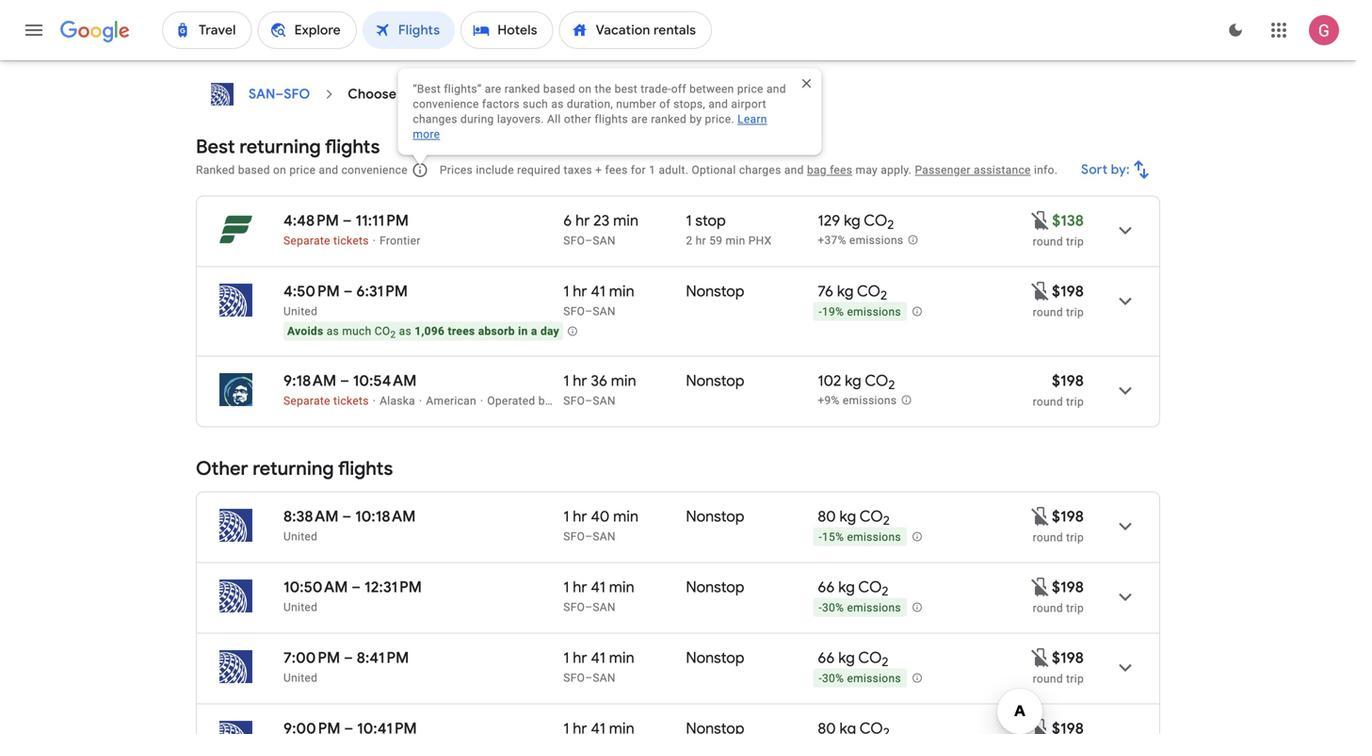 Task type: locate. For each thing, give the bounding box(es) containing it.
this price for this flight doesn't include overhead bin access. if you need a carry-on bag, use the bags filter to update prices. image left flight details. leaves san francisco international airport at 4:50 pm on tuesday, february 20 and arrives at san diego international airport - terminal 1 at 6:31 pm on tuesday, february 20. icon
[[1030, 280, 1053, 302]]

round left flight details. leaves san francisco international airport at 9:18 am on tuesday, february 20 and arrives at san diego international airport - terminal 1 at 10:54 am on tuesday, february 20. icon
[[1033, 395, 1064, 408]]

1 vertical spatial based
[[238, 163, 270, 177]]

convenience left learn more about ranking image
[[342, 163, 408, 177]]

0 vertical spatial based
[[544, 82, 576, 96]]

1 tickets from the top
[[334, 234, 369, 247]]

hr for 10:54 am
[[573, 371, 588, 391]]

2 - from the top
[[819, 531, 823, 544]]

$138
[[1053, 211, 1085, 230]]

1 1 hr 41 min sfo – san from the top
[[564, 282, 635, 318]]

none search field containing all filters
[[196, 0, 1161, 60]]

separate tickets down the 9:18 am text field
[[284, 394, 369, 408]]

1 vertical spatial on
[[273, 163, 287, 177]]

-30% emissions
[[819, 601, 902, 615], [819, 672, 902, 685]]

 image down arrival time: 11:11 pm. text box
[[373, 234, 376, 247]]

 image
[[481, 394, 484, 408]]

Arrival time: 11:11 PM. text field
[[356, 211, 409, 230]]

1 for 12:31 pm
[[564, 578, 570, 597]]

round trip up this price for this flight doesn't include overhead bin access. if you need a carry-on bag, use the bags filter to update prices. image
[[1033, 531, 1085, 544]]

alaska down arrival time: 10:54 am. text field
[[380, 394, 416, 408]]

Arrival time: 10:54 AM. text field
[[353, 371, 417, 391]]

airlines down total duration 1 hr 36 min. element at the bottom of page
[[601, 394, 641, 408]]

-
[[819, 305, 823, 319], [819, 531, 823, 544], [819, 601, 823, 615], [819, 672, 823, 685]]

choose
[[348, 86, 397, 103]]

2 198 us dollars text field from the top
[[1053, 578, 1085, 597]]

198 US dollars text field
[[1053, 371, 1085, 391], [1053, 507, 1085, 526]]

2 66 from the top
[[818, 648, 835, 668]]

united for 8:38 am
[[284, 530, 318, 543]]

1 198 us dollars text field from the top
[[1053, 282, 1085, 301]]

returning
[[240, 135, 321, 159], [253, 457, 334, 481]]

2 round trip from the top
[[1033, 306, 1085, 319]]

kg for 10:18 am
[[840, 507, 857, 526]]

198 US dollars text field
[[1053, 282, 1085, 301], [1053, 578, 1085, 597], [1053, 719, 1085, 734]]

0 vertical spatial 66 kg co 2
[[818, 578, 889, 599]]

2 66 kg co 2 from the top
[[818, 648, 889, 670]]

alaska left skywest
[[659, 394, 695, 408]]

as right the such
[[552, 98, 564, 111]]

factors
[[482, 98, 520, 111]]

1 vertical spatial price
[[290, 163, 316, 177]]

min for 12:31 pm
[[609, 578, 635, 597]]

as down total duration 1 hr 36 min. element at the bottom of page
[[644, 394, 656, 408]]

hr for 10:18 am
[[573, 507, 588, 526]]

2 vertical spatial 198 us dollars text field
[[1053, 719, 1085, 734]]

1 separate tickets from the top
[[284, 234, 369, 247]]

flights up leaves san francisco international airport at 8:38 am on tuesday, february 20 and arrives at san diego international airport - terminal 1 at 10:18 am on tuesday, february 20. element
[[338, 457, 393, 481]]

1 inside 1 hr 40 min sfo – san
[[564, 507, 570, 526]]

4 round trip from the top
[[1033, 602, 1085, 615]]

price up airport
[[738, 82, 764, 96]]

trip down 198 us dollars text field
[[1067, 672, 1085, 686]]

during
[[461, 113, 494, 126]]

this price for this flight doesn't include overhead bin access. if you need a carry-on bag, use the bags filter to update prices. image for 76
[[1030, 280, 1053, 302]]

10:50 am
[[284, 578, 348, 597]]

66 kg co 2
[[818, 578, 889, 599], [818, 648, 889, 670]]

1 vertical spatial by
[[539, 394, 551, 408]]

1 vertical spatial 198 us dollars text field
[[1053, 578, 1085, 597]]

– inside 8:38 am – 10:18 am united
[[342, 507, 352, 526]]

1 stop flight. element
[[686, 211, 726, 233]]

fees right bag
[[830, 163, 853, 177]]

1 united from the top
[[284, 305, 318, 318]]

1 66 kg co 2 from the top
[[818, 578, 889, 599]]

kg for 12:31 pm
[[839, 578, 856, 597]]

trip
[[1067, 235, 1085, 248], [1067, 306, 1085, 319], [1067, 395, 1085, 408], [1067, 531, 1085, 544], [1067, 602, 1085, 615], [1067, 672, 1085, 686]]

$198 left flight details. leaves san francisco international airport at 8:38 am on tuesday, february 20 and arrives at san diego international airport - terminal 1 at 10:18 am on tuesday, february 20. icon
[[1053, 507, 1085, 526]]

4:50 pm
[[284, 282, 340, 301]]

0 horizontal spatial all
[[232, 6, 248, 23]]

– inside 10:50 am – 12:31 pm united
[[352, 578, 361, 597]]

2 inside the '76 kg co 2'
[[881, 288, 888, 304]]

1 198 us dollars text field from the top
[[1053, 371, 1085, 391]]

sort by:
[[1082, 161, 1131, 178]]

united up "avoids"
[[284, 305, 318, 318]]

round trip left flight details. leaves san francisco international airport at 4:50 pm on tuesday, february 20 and arrives at san diego international airport - terminal 1 at 6:31 pm on tuesday, february 20. icon
[[1033, 306, 1085, 319]]

19%
[[823, 305, 844, 319]]

price button
[[575, 0, 650, 29]]

0 vertical spatial by
[[690, 113, 702, 126]]

separate tickets
[[284, 234, 369, 247], [284, 394, 369, 408]]

3 41 from the top
[[591, 648, 606, 668]]

2 -30% emissions from the top
[[819, 672, 902, 685]]

separate
[[284, 234, 331, 247], [284, 394, 331, 408]]

san inside 1 hr 40 min sfo – san
[[593, 530, 616, 543]]

1,096
[[415, 325, 445, 338]]

+9%
[[818, 394, 840, 407]]

flights down duration,
[[595, 113, 628, 126]]

by left the skywest
[[539, 394, 551, 408]]

other returning flights
[[196, 457, 393, 481]]

2 inside '129 kg co 2'
[[888, 217, 895, 233]]

trip down the $138
[[1067, 235, 1085, 248]]

0 horizontal spatial alaska
[[380, 394, 416, 408]]

$198 for 6:31 pm
[[1053, 282, 1085, 301]]

round trip
[[1033, 235, 1085, 248], [1033, 306, 1085, 319], [1033, 531, 1085, 544], [1033, 602, 1085, 615], [1033, 672, 1085, 686]]

ranked
[[505, 82, 541, 96], [651, 113, 687, 126]]

30%
[[823, 601, 844, 615], [823, 672, 844, 685]]

trip up 198 us dollars text field
[[1067, 602, 1085, 615]]

avoids
[[287, 325, 324, 338]]

6
[[564, 211, 572, 230]]

total duration 1 hr 41 min. element for 6:31 pm
[[564, 282, 686, 304]]

2 $198 from the top
[[1053, 371, 1085, 391]]

1 vertical spatial -30% emissions
[[819, 672, 902, 685]]

1 hr 41 min sfo – san for 8:41 pm
[[564, 648, 635, 685]]

leaves san francisco international airport at 9:00 pm on tuesday, february 20 and arrives at san diego international airport - terminal 1 at 10:41 pm on tuesday, february 20. element
[[284, 719, 417, 734]]

2 vertical spatial 1 hr 41 min sfo – san
[[564, 648, 635, 685]]

0 horizontal spatial price
[[290, 163, 316, 177]]

co for 11:11 pm
[[864, 211, 888, 230]]

0 vertical spatial -30% emissions
[[819, 601, 902, 615]]

1 vertical spatial all
[[547, 113, 561, 126]]

2 inside 80 kg co 2
[[884, 513, 890, 529]]

None search field
[[196, 0, 1161, 60]]

198 us dollars text field left flight details. leaves san francisco international airport at 10:50 am on tuesday, february 20 and arrives at san diego international airport - terminal 1 at 12:31 pm on tuesday, february 20. image
[[1053, 578, 1085, 597]]

0 horizontal spatial on
[[273, 163, 287, 177]]

hr inside 1 stop 2 hr 59 min phx
[[696, 234, 707, 247]]

5 nonstop from the top
[[686, 648, 745, 668]]

this price for this flight doesn't include overhead bin access. if you need a carry-on bag, use the bags filter to update prices. image down assistance
[[1030, 209, 1053, 232]]

trip left flight details. leaves san francisco international airport at 4:50 pm on tuesday, february 20 and arrives at san diego international airport - terminal 1 at 6:31 pm on tuesday, february 20. icon
[[1067, 306, 1085, 319]]

prices
[[440, 163, 473, 177]]

1 41 from the top
[[591, 282, 606, 301]]

trip for 6:31 pm
[[1067, 306, 1085, 319]]

1 vertical spatial 30%
[[823, 672, 844, 685]]

this price for this flight doesn't include overhead bin access. if you need a carry-on bag, use the bags filter to update prices. image up this price for this flight doesn't include overhead bin access. if you need a carry-on bag, use the bags filter to update prices. image
[[1030, 505, 1053, 527]]

4 $198 from the top
[[1053, 578, 1085, 597]]

0 vertical spatial price
[[738, 82, 764, 96]]

2 198 us dollars text field from the top
[[1053, 507, 1085, 526]]

are up factors
[[485, 82, 502, 96]]

1 horizontal spatial ranked
[[651, 113, 687, 126]]

1 vertical spatial 66 kg co 2
[[818, 648, 889, 670]]

ranked up the such
[[505, 82, 541, 96]]

1 nonstop from the top
[[686, 282, 745, 301]]

4 round from the top
[[1033, 531, 1064, 544]]

kg
[[844, 211, 861, 230], [838, 282, 854, 301], [845, 371, 862, 391], [840, 507, 857, 526], [839, 578, 856, 597], [839, 648, 856, 668]]

hr inside "1 hr 36 min sfo – san"
[[573, 371, 588, 391]]

separate for 9:18 am
[[284, 394, 331, 408]]

5 trip from the top
[[1067, 602, 1085, 615]]

2 vertical spatial 41
[[591, 648, 606, 668]]

united inside 8:38 am – 10:18 am united
[[284, 530, 318, 543]]

best
[[196, 135, 235, 159]]

min
[[614, 211, 639, 230], [726, 234, 746, 247], [609, 282, 635, 301], [611, 371, 637, 391], [614, 507, 639, 526], [609, 578, 635, 597], [609, 648, 635, 668]]

3 $198 from the top
[[1053, 507, 1085, 526]]

8:38 am
[[284, 507, 339, 526]]

round up this price for this flight doesn't include overhead bin access. if you need a carry-on bag, use the bags filter to update prices. image
[[1033, 531, 1064, 544]]

united down "8:38 am" text field
[[284, 530, 318, 543]]

sfo for 8:41 pm
[[564, 671, 585, 685]]

kg inside the 102 kg co 2
[[845, 371, 862, 391]]

co
[[864, 211, 888, 230], [857, 282, 881, 301], [375, 325, 391, 338], [865, 371, 889, 391], [860, 507, 884, 526], [859, 578, 882, 597], [859, 648, 882, 668]]

separate tickets for 9:18 am
[[284, 394, 369, 408]]

4 nonstop from the top
[[686, 578, 745, 597]]

198 us dollars text field left flight details. leaves san francisco international airport at 4:50 pm on tuesday, february 20 and arrives at san diego international airport - terminal 1 at 6:31 pm on tuesday, february 20. icon
[[1053, 282, 1085, 301]]

102 kg co 2
[[818, 371, 896, 393]]

united inside 4:50 pm – 6:31 pm united
[[284, 305, 318, 318]]

separate tickets down 4:48 pm
[[284, 234, 369, 247]]

on down best returning flights
[[273, 163, 287, 177]]

2 trip from the top
[[1067, 306, 1085, 319]]

united for 7:00 pm
[[284, 671, 318, 685]]

round trip down this price for this flight doesn't include overhead bin access. if you need a carry-on bag, use the bags filter to update prices. image
[[1033, 602, 1085, 615]]

2 30% from the top
[[823, 672, 844, 685]]

flight details. leaves san francisco international airport at 4:50 pm on tuesday, february 20 and arrives at san diego international airport - terminal 1 at 6:31 pm on tuesday, february 20. image
[[1103, 278, 1149, 324]]

min inside 1 hr 40 min sfo – san
[[614, 507, 639, 526]]

1 vertical spatial 198 us dollars text field
[[1053, 507, 1085, 526]]

as left 1,096
[[399, 325, 412, 338]]

2 for 6:31 pm
[[881, 288, 888, 304]]

round trip for 8:41 pm
[[1033, 672, 1085, 686]]

76 kg co 2
[[818, 282, 888, 304]]

total duration 1 hr 40 min. element
[[564, 507, 686, 529]]

0 horizontal spatial fees
[[605, 163, 628, 177]]

united inside 10:50 am – 12:31 pm united
[[284, 601, 318, 614]]

Arrival time: 10:41 PM. text field
[[357, 719, 417, 734]]

a
[[531, 325, 538, 338]]

102
[[818, 371, 842, 391]]

based right ranked
[[238, 163, 270, 177]]

duration,
[[567, 98, 613, 111]]

1 - from the top
[[819, 305, 823, 319]]

3 - from the top
[[819, 601, 823, 615]]

41 for 8:41 pm
[[591, 648, 606, 668]]

based up the such
[[544, 82, 576, 96]]

66 kg co 2 for 8:41 pm
[[818, 648, 889, 670]]

and
[[767, 82, 787, 96], [709, 98, 729, 111], [319, 163, 339, 177], [785, 163, 804, 177]]

2 for 8:41 pm
[[882, 654, 889, 670]]

all
[[232, 6, 248, 23], [547, 113, 561, 126]]

0 vertical spatial returning
[[240, 135, 321, 159]]

$198 left 'flight details. leaves san francisco international airport at 7:00 pm on tuesday, february 20 and arrives at san diego international airport - terminal 1 at 8:41 pm on tuesday, february 20.' icon
[[1053, 648, 1085, 668]]

4 trip from the top
[[1067, 531, 1085, 544]]

airlines inside main content
[[601, 394, 641, 408]]

2 separate tickets from the top
[[284, 394, 369, 408]]

0 vertical spatial 198 us dollars text field
[[1053, 282, 1085, 301]]

min inside 6 hr 23 min sfo – san
[[614, 211, 639, 230]]

layover (1 of 1) is a 2 hr 59 min layover at phoenix sky harbor international airport in phoenix. element
[[686, 233, 809, 248]]

36
[[591, 371, 608, 391]]

3 nonstop from the top
[[686, 507, 745, 526]]

total duration 1 hr 41 min. element for 8:41 pm
[[564, 648, 686, 670]]

more
[[413, 128, 440, 141]]

4 united from the top
[[284, 671, 318, 685]]

6 round from the top
[[1033, 672, 1064, 686]]

5 round trip from the top
[[1033, 672, 1085, 686]]

41 for 12:31 pm
[[591, 578, 606, 597]]

co inside the '76 kg co 2'
[[857, 282, 881, 301]]

23
[[594, 211, 610, 230]]

1 30% from the top
[[823, 601, 844, 615]]

Arrival time: 8:41 PM. text field
[[357, 648, 409, 668]]

learn
[[738, 113, 768, 126]]

co for 6:31 pm
[[857, 282, 881, 301]]

and left bag
[[785, 163, 804, 177]]

1 vertical spatial 66
[[818, 648, 835, 668]]

operated by skywest airlines as alaska skywest
[[488, 394, 743, 408]]

tickets
[[334, 234, 369, 247], [334, 394, 369, 408]]

0 horizontal spatial are
[[485, 82, 502, 96]]

3 total duration 1 hr 41 min. element from the top
[[564, 648, 686, 670]]

3 trip from the top
[[1067, 395, 1085, 408]]

3 1 hr 41 min sfo – san from the top
[[564, 648, 635, 685]]

5 $198 from the top
[[1053, 648, 1085, 668]]

1 hr 41 min sfo – san
[[564, 282, 635, 318], [564, 578, 635, 614], [564, 648, 635, 685]]

4:48 pm
[[284, 211, 339, 230]]

by
[[690, 113, 702, 126], [539, 394, 551, 408]]

0 vertical spatial 30%
[[823, 601, 844, 615]]

nonstop
[[686, 282, 745, 301], [686, 371, 745, 391], [686, 507, 745, 526], [686, 578, 745, 597], [686, 648, 745, 668]]

nonstop flight. element
[[686, 282, 745, 304], [686, 371, 745, 393], [686, 507, 745, 529], [686, 578, 745, 600], [686, 648, 745, 670], [686, 719, 745, 734]]

 image for 10:54 am
[[373, 394, 376, 408]]

41 for 6:31 pm
[[591, 282, 606, 301]]

tickets down leaves san francisco international airport at 9:18 am on tuesday, february 20 and arrives at san diego international airport - terminal 1 at 10:54 am on tuesday, february 20. element
[[334, 394, 369, 408]]

airlines
[[407, 6, 454, 23], [601, 394, 641, 408]]

10:18 am
[[355, 507, 416, 526]]

$198
[[1053, 282, 1085, 301], [1053, 371, 1085, 391], [1053, 507, 1085, 526], [1053, 578, 1085, 597], [1053, 648, 1085, 668]]

main content
[[196, 75, 1161, 734]]

based inside "best flights" are ranked based on the best trade-off between price and convenience factors such as duration, number of stops, and airport changes during layovers. all other flights are ranked by price.
[[544, 82, 576, 96]]

0 vertical spatial 66
[[818, 578, 835, 597]]

trip inside $198 round trip
[[1067, 395, 1085, 408]]

as
[[552, 98, 564, 111], [327, 325, 339, 338], [399, 325, 412, 338], [644, 394, 656, 408]]

separate for 4:48 pm
[[284, 234, 331, 247]]

kg inside the '76 kg co 2'
[[838, 282, 854, 301]]

round down 138 us dollars text field
[[1033, 235, 1064, 248]]

 image down arrival time: 10:54 am. text field
[[373, 394, 376, 408]]

1 horizontal spatial alaska
[[659, 394, 695, 408]]

-30% emissions for 8:41 pm
[[819, 672, 902, 685]]

flights
[[595, 113, 628, 126], [325, 135, 380, 159], [338, 457, 393, 481]]

trip left flight details. leaves san francisco international airport at 8:38 am on tuesday, february 20 and arrives at san diego international airport - terminal 1 at 10:18 am on tuesday, february 20. icon
[[1067, 531, 1085, 544]]

129 kg co 2
[[818, 211, 895, 233]]

stops
[[321, 6, 356, 23]]

2 tickets from the top
[[334, 394, 369, 408]]

round down 198 us dollars text field
[[1033, 672, 1064, 686]]

co for 8:41 pm
[[859, 648, 882, 668]]

this price for this flight doesn't include overhead bin access. if you need a carry-on bag, use the bags filter to update prices. image for 129
[[1030, 209, 1053, 232]]

0 vertical spatial on
[[579, 82, 592, 96]]

8:38 am – 10:18 am united
[[284, 507, 416, 543]]

co inside '129 kg co 2'
[[864, 211, 888, 230]]

9:18 am
[[284, 371, 337, 391]]

1 separate from the top
[[284, 234, 331, 247]]

price down best returning flights
[[290, 163, 316, 177]]

tickets for 11:11 pm
[[334, 234, 369, 247]]

united down departure time: 7:00 pm. text field
[[284, 671, 318, 685]]

– inside '7:00 pm – 8:41 pm united'
[[344, 648, 353, 668]]

round up $198 round trip on the right of the page
[[1033, 306, 1064, 319]]

0 vertical spatial separate tickets
[[284, 234, 369, 247]]

1 vertical spatial 41
[[591, 578, 606, 597]]

– inside "1 hr 36 min sfo – san"
[[585, 394, 593, 408]]

1 horizontal spatial airlines
[[601, 394, 641, 408]]

airlines up "best on the left top
[[407, 6, 454, 23]]

hr inside 1 hr 40 min sfo – san
[[573, 507, 588, 526]]

flights for best returning flights
[[325, 135, 380, 159]]

- for 10:18 am
[[819, 531, 823, 544]]

flight details. leaves san francisco international airport at 9:18 am on tuesday, february 20 and arrives at san diego international airport - terminal 1 at 10:54 am on tuesday, february 20. image
[[1103, 368, 1149, 413]]

1 -30% emissions from the top
[[819, 601, 902, 615]]

kg for 8:41 pm
[[839, 648, 856, 668]]

min inside 1 stop 2 hr 59 min phx
[[726, 234, 746, 247]]

choose return to san diego
[[348, 86, 523, 103]]

may
[[856, 163, 878, 177]]

convenience up the changes
[[413, 98, 479, 111]]

leaves san francisco international airport at 9:18 am on tuesday, february 20 and arrives at san diego international airport - terminal 1 at 10:54 am on tuesday, february 20. element
[[284, 371, 417, 391]]

san for 6:31 pm
[[593, 305, 616, 318]]

ranked down the of on the top
[[651, 113, 687, 126]]

flight details. leaves san francisco international airport at 4:48 pm on tuesday, february 20 and arrives at san diego international airport - terminal 1 at 11:11 pm on tuesday, february 20. image
[[1103, 208, 1149, 253]]

1 vertical spatial returning
[[253, 457, 334, 481]]

emissions for 12:31 pm
[[848, 601, 902, 615]]

1 vertical spatial tickets
[[334, 394, 369, 408]]

based
[[544, 82, 576, 96], [238, 163, 270, 177]]

leaves san francisco international airport at 10:50 am on tuesday, february 20 and arrives at san diego international airport - terminal 1 at 12:31 pm on tuesday, february 20. element
[[284, 578, 422, 597]]

avoids as much co2 as 1096 trees absorb in a day. learn more about this calculation. image
[[567, 326, 579, 337]]

2 inside the 102 kg co 2
[[889, 377, 896, 393]]

1 for 10:18 am
[[564, 507, 570, 526]]

sfo inside 1 hr 40 min sfo – san
[[564, 530, 585, 543]]

4 - from the top
[[819, 672, 823, 685]]

united down departure time: 10:50 am. text box
[[284, 601, 318, 614]]

2 separate from the top
[[284, 394, 331, 408]]

off
[[672, 82, 687, 96]]

trip for 10:18 am
[[1067, 531, 1085, 544]]

learn more about ranking image
[[412, 162, 429, 179]]

convenience inside "best flights" are ranked based on the best trade-off between price and convenience factors such as duration, number of stops, and airport changes during layovers. all other flights are ranked by price.
[[413, 98, 479, 111]]

1 vertical spatial flights
[[325, 135, 380, 159]]

returning up ranked based on price and convenience
[[240, 135, 321, 159]]

united
[[284, 305, 318, 318], [284, 530, 318, 543], [284, 601, 318, 614], [284, 671, 318, 685]]

trees
[[448, 325, 475, 338]]

3 round trip from the top
[[1033, 531, 1085, 544]]

total duration 1 hr 41 min. element for 12:31 pm
[[564, 578, 686, 600]]

round for 12:31 pm
[[1033, 602, 1064, 615]]

flights up ranked based on price and convenience
[[325, 135, 380, 159]]

1 66 from the top
[[818, 578, 835, 597]]

1 horizontal spatial all
[[547, 113, 561, 126]]

0 vertical spatial 1 hr 41 min sfo – san
[[564, 282, 635, 318]]

2 1 hr 41 min sfo – san from the top
[[564, 578, 635, 614]]

2 round from the top
[[1033, 306, 1064, 319]]

$198 left flight details. leaves san francisco international airport at 4:50 pm on tuesday, february 20 and arrives at san diego international airport - terminal 1 at 6:31 pm on tuesday, february 20. icon
[[1053, 282, 1085, 301]]

hr inside 6 hr 23 min sfo – san
[[576, 211, 590, 230]]

1 vertical spatial convenience
[[342, 163, 408, 177]]

stops,
[[674, 98, 706, 111]]

sfo inside 6 hr 23 min sfo – san
[[564, 234, 585, 247]]

price inside main content
[[290, 163, 316, 177]]

on
[[579, 82, 592, 96], [273, 163, 287, 177]]

1 $198 from the top
[[1053, 282, 1085, 301]]

198 us dollars text field left flight details. leaves san francisco international airport at 8:38 am on tuesday, february 20 and arrives at san diego international airport - terminal 1 at 10:18 am on tuesday, february 20. icon
[[1053, 507, 1085, 526]]

 image
[[373, 234, 376, 247], [373, 394, 376, 408], [419, 394, 423, 408]]

1 vertical spatial separate tickets
[[284, 394, 369, 408]]

separate down the 9:18 am text field
[[284, 394, 331, 408]]

198 us dollars text field left flight details. leaves san francisco international airport at 9:18 am on tuesday, february 20 and arrives at san diego international airport - terminal 1 at 10:54 am on tuesday, february 20. icon
[[1053, 371, 1085, 391]]

round trip down 198 us dollars text field
[[1033, 672, 1085, 686]]

prices include required taxes + fees for 1 adult. optional charges and bag fees may apply. passenger assistance
[[440, 163, 1032, 177]]

all left filters at the top left of the page
[[232, 6, 248, 23]]

co inside the 102 kg co 2
[[865, 371, 889, 391]]

– inside 6 hr 23 min sfo – san
[[585, 234, 593, 247]]

2 vertical spatial flights
[[338, 457, 393, 481]]

6 trip from the top
[[1067, 672, 1085, 686]]

this price for this flight doesn't include overhead bin access. if you need a carry-on bag, use the bags filter to update prices. image down this price for this flight doesn't include overhead bin access. if you need a carry-on bag, use the bags filter to update prices. image
[[1030, 646, 1053, 669]]

0 vertical spatial tickets
[[334, 234, 369, 247]]

1 total duration 1 hr 41 min. element from the top
[[564, 282, 686, 304]]

1 horizontal spatial by
[[690, 113, 702, 126]]

kg inside 80 kg co 2
[[840, 507, 857, 526]]

nonstop for 8:41 pm
[[686, 648, 745, 668]]

3 united from the top
[[284, 601, 318, 614]]

sfo for 11:11 pm
[[564, 234, 585, 247]]

5 round from the top
[[1033, 602, 1064, 615]]

198 us dollars text field down 198 us dollars text field
[[1053, 719, 1085, 734]]

sfo inside "1 hr 36 min sfo – san"
[[564, 394, 585, 408]]

leaves san francisco international airport at 8:38 am on tuesday, february 20 and arrives at san diego international airport - terminal 1 at 10:18 am on tuesday, february 20. element
[[284, 507, 416, 526]]

0 vertical spatial 41
[[591, 282, 606, 301]]

1 vertical spatial 1 hr 41 min sfo – san
[[564, 578, 635, 614]]

round for 8:41 pm
[[1033, 672, 1064, 686]]

3 round from the top
[[1033, 395, 1064, 408]]

apply.
[[881, 163, 912, 177]]

0 vertical spatial separate
[[284, 234, 331, 247]]

0 vertical spatial 198 us dollars text field
[[1053, 371, 1085, 391]]

0 horizontal spatial airlines
[[407, 6, 454, 23]]

min for 10:54 am
[[611, 371, 637, 391]]

- for 8:41 pm
[[819, 672, 823, 685]]

1 hr 41 min sfo – san for 6:31 pm
[[564, 282, 635, 318]]

and up the learn
[[767, 82, 787, 96]]

1 vertical spatial separate
[[284, 394, 331, 408]]

0 horizontal spatial by
[[539, 394, 551, 408]]

price
[[738, 82, 764, 96], [290, 163, 316, 177]]

1 inside "1 hr 36 min sfo – san"
[[564, 371, 570, 391]]

emissions for 8:41 pm
[[848, 672, 902, 685]]

stop
[[696, 211, 726, 230]]

nonstop flight. element for 10:18 am
[[686, 507, 745, 529]]

min inside "1 hr 36 min sfo – san"
[[611, 371, 637, 391]]

1 horizontal spatial based
[[544, 82, 576, 96]]

0 vertical spatial flights
[[595, 113, 628, 126]]

5 nonstop flight. element from the top
[[686, 648, 745, 670]]

are down number
[[632, 113, 648, 126]]

as inside "best flights" are ranked based on the best trade-off between price and convenience factors such as duration, number of stops, and airport changes during layovers. all other flights are ranked by price.
[[552, 98, 564, 111]]

0 vertical spatial airlines
[[407, 6, 454, 23]]

skywest
[[698, 394, 743, 408]]

4 nonstop flight. element from the top
[[686, 578, 745, 600]]

round trip down the $138
[[1033, 235, 1085, 248]]

total duration 1 hr 41 min. element
[[564, 282, 686, 304], [564, 578, 686, 600], [564, 648, 686, 670], [564, 719, 686, 734]]

airport
[[732, 98, 767, 111]]

1 horizontal spatial fees
[[830, 163, 853, 177]]

1 horizontal spatial are
[[632, 113, 648, 126]]

hr for 11:11 pm
[[576, 211, 590, 230]]

1 for 10:54 am
[[564, 371, 570, 391]]

1 round trip from the top
[[1033, 235, 1085, 248]]

7:00 pm – 8:41 pm united
[[284, 648, 409, 685]]

tickets down 4:48 pm – 11:11 pm
[[334, 234, 369, 247]]

san inside "1 hr 36 min sfo – san"
[[593, 394, 616, 408]]

3 nonstop flight. element from the top
[[686, 507, 745, 529]]

trip left flight details. leaves san francisco international airport at 9:18 am on tuesday, february 20 and arrives at san diego international airport - terminal 1 at 10:54 am on tuesday, february 20. icon
[[1067, 395, 1085, 408]]

this price for this flight doesn't include overhead bin access. if you need a carry-on bag, use the bags filter to update prices. image
[[1030, 209, 1053, 232], [1030, 280, 1053, 302], [1030, 505, 1053, 527], [1030, 646, 1053, 669], [1030, 717, 1053, 734]]

separate down 4:48 pm
[[284, 234, 331, 247]]

2 41 from the top
[[591, 578, 606, 597]]

1 vertical spatial airlines
[[601, 394, 641, 408]]

1 nonstop flight. element from the top
[[686, 282, 745, 304]]

min for 10:18 am
[[614, 507, 639, 526]]

1 fees from the left
[[605, 163, 628, 177]]

1 horizontal spatial convenience
[[413, 98, 479, 111]]

$198 left flight details. leaves san francisco international airport at 9:18 am on tuesday, february 20 and arrives at san diego international airport - terminal 1 at 10:54 am on tuesday, february 20. icon
[[1053, 371, 1085, 391]]

absorb
[[478, 325, 515, 338]]

Departure time: 9:00 PM. text field
[[284, 719, 341, 734]]

41
[[591, 282, 606, 301], [591, 578, 606, 597], [591, 648, 606, 668]]

15%
[[823, 531, 844, 544]]

round down this price for this flight doesn't include overhead bin access. if you need a carry-on bag, use the bags filter to update prices. image
[[1033, 602, 1064, 615]]

united inside '7:00 pm – 8:41 pm united'
[[284, 671, 318, 685]]

198 us dollars text field for 76
[[1053, 282, 1085, 301]]

$198 left flight details. leaves san francisco international airport at 10:50 am on tuesday, february 20 and arrives at san diego international airport - terminal 1 at 12:31 pm on tuesday, february 20. image
[[1053, 578, 1085, 597]]

returning up 8:38 am
[[253, 457, 334, 481]]

united for 10:50 am
[[284, 601, 318, 614]]

by down stops,
[[690, 113, 702, 126]]

2 united from the top
[[284, 530, 318, 543]]

on inside "best flights" are ranked based on the best trade-off between price and convenience factors such as duration, number of stops, and airport changes during layovers. all other flights are ranked by price.
[[579, 82, 592, 96]]

1 horizontal spatial on
[[579, 82, 592, 96]]

on up duration,
[[579, 82, 592, 96]]

–
[[276, 86, 284, 103], [343, 211, 352, 230], [585, 234, 593, 247], [344, 282, 353, 301], [585, 305, 593, 318], [340, 371, 350, 391], [585, 394, 593, 408], [342, 507, 352, 526], [585, 530, 593, 543], [352, 578, 361, 597], [585, 601, 593, 614], [344, 648, 353, 668], [585, 671, 593, 685]]

Departure time: 8:38 AM. text field
[[284, 507, 339, 526]]

1 horizontal spatial price
[[738, 82, 764, 96]]

nonstop flight. element for 12:31 pm
[[686, 578, 745, 600]]

0 horizontal spatial based
[[238, 163, 270, 177]]

kg inside '129 kg co 2'
[[844, 211, 861, 230]]

san inside 6 hr 23 min sfo – san
[[593, 234, 616, 247]]

change appearance image
[[1214, 8, 1259, 53]]

0 vertical spatial all
[[232, 6, 248, 23]]

fees right "+"
[[605, 163, 628, 177]]

2 inside avoids as much co 2 as 1,096 trees absorb in a day
[[391, 329, 396, 340]]

operated
[[488, 394, 536, 408]]

emissions for 10:18 am
[[848, 531, 902, 544]]

0 horizontal spatial ranked
[[505, 82, 541, 96]]

30% for 12:31 pm
[[823, 601, 844, 615]]

co inside 80 kg co 2
[[860, 507, 884, 526]]

kg for 6:31 pm
[[838, 282, 854, 301]]

all left other
[[547, 113, 561, 126]]

0 vertical spatial convenience
[[413, 98, 479, 111]]

2 total duration 1 hr 41 min. element from the top
[[564, 578, 686, 600]]



Task type: vqa. For each thing, say whether or not it's contained in the screenshot.


Task type: describe. For each thing, give the bounding box(es) containing it.
american
[[426, 394, 477, 408]]

$198 for 8:41 pm
[[1053, 648, 1085, 668]]

times button
[[658, 0, 738, 29]]

bags button
[[494, 0, 568, 29]]

12:31 pm
[[365, 578, 422, 597]]

to
[[443, 86, 456, 103]]

40
[[591, 507, 610, 526]]

round trip for 10:18 am
[[1033, 531, 1085, 544]]

ranked
[[196, 163, 235, 177]]

Arrival time: 12:31 PM. text field
[[365, 578, 422, 597]]

main menu image
[[23, 19, 45, 41]]

emissions for 6:31 pm
[[848, 305, 902, 319]]

2 for 10:54 am
[[889, 377, 896, 393]]

Departure time: 10:50 AM. text field
[[284, 578, 348, 597]]

this price for this flight doesn't include overhead bin access. if you need a carry-on bag, use the bags filter to update prices. image down 198 us dollars text field
[[1030, 717, 1053, 734]]

nonstop flight. element for 8:41 pm
[[686, 648, 745, 670]]

between
[[690, 82, 735, 96]]

avoids as much co 2 as 1,096 trees absorb in a day
[[287, 325, 560, 340]]

all inside "button"
[[232, 6, 248, 23]]

$198 for 10:18 am
[[1053, 507, 1085, 526]]

4:50 pm – 6:31 pm united
[[284, 282, 408, 318]]

times
[[669, 6, 706, 23]]

round trip for 6:31 pm
[[1033, 306, 1085, 319]]

leaves san francisco international airport at 4:50 pm on tuesday, february 20 and arrives at san diego international airport - terminal 1 at 6:31 pm on tuesday, february 20. element
[[284, 282, 408, 301]]

min for 8:41 pm
[[609, 648, 635, 668]]

nonstop for 12:31 pm
[[686, 578, 745, 597]]

$198 round trip
[[1033, 371, 1085, 408]]

min for 11:11 pm
[[614, 211, 639, 230]]

required
[[517, 163, 561, 177]]

charges
[[740, 163, 782, 177]]

adult.
[[659, 163, 689, 177]]

66 kg co 2 for 12:31 pm
[[818, 578, 889, 599]]

flights inside "best flights" are ranked based on the best trade-off between price and convenience factors such as duration, number of stops, and airport changes during layovers. all other flights are ranked by price.
[[595, 113, 628, 126]]

san for 12:31 pm
[[593, 601, 616, 614]]

diego
[[486, 86, 523, 103]]

1 trip from the top
[[1067, 235, 1085, 248]]

price.
[[705, 113, 735, 126]]

this price for this flight doesn't include overhead bin access. if you need a carry-on bag, use the bags filter to update prices. image for 66
[[1030, 646, 1053, 669]]

1 stop 2 hr 59 min phx
[[686, 211, 772, 247]]

in
[[518, 325, 528, 338]]

frontier
[[380, 234, 421, 247]]

other
[[196, 457, 248, 481]]

2 alaska from the left
[[659, 394, 695, 408]]

2 for 12:31 pm
[[882, 583, 889, 599]]

trip for 8:41 pm
[[1067, 672, 1085, 686]]

+9% emissions
[[818, 394, 897, 407]]

san for 8:41 pm
[[593, 671, 616, 685]]

san for 10:54 am
[[593, 394, 616, 408]]

4 total duration 1 hr 41 min. element from the top
[[564, 719, 686, 734]]

bag
[[808, 163, 827, 177]]

san for 10:18 am
[[593, 530, 616, 543]]

and down best returning flights
[[319, 163, 339, 177]]

9:18 am – 10:54 am
[[284, 371, 417, 391]]

"best
[[413, 82, 441, 96]]

1 hr 41 min sfo – san for 12:31 pm
[[564, 578, 635, 614]]

hr for 8:41 pm
[[573, 648, 588, 668]]

other
[[564, 113, 592, 126]]

198 us dollars text field for 66
[[1053, 578, 1085, 597]]

flight details. leaves san francisco international airport at 8:38 am on tuesday, february 20 and arrives at san diego international airport - terminal 1 at 10:18 am on tuesday, february 20. image
[[1103, 504, 1149, 549]]

nonstop flight. element for 6:31 pm
[[686, 282, 745, 304]]

day
[[541, 325, 560, 338]]

0 vertical spatial are
[[485, 82, 502, 96]]

3 198 us dollars text field from the top
[[1053, 719, 1085, 734]]

by inside "best flights" are ranked based on the best trade-off between price and convenience factors such as duration, number of stops, and airport changes during layovers. all other flights are ranked by price.
[[690, 113, 702, 126]]

all filters
[[232, 6, 287, 23]]

and up the price.
[[709, 98, 729, 111]]

-30% emissions for 12:31 pm
[[819, 601, 902, 615]]

1 for 8:41 pm
[[564, 648, 570, 668]]

nonstop for 6:31 pm
[[686, 282, 745, 301]]

optional
[[692, 163, 736, 177]]

filters
[[251, 6, 287, 23]]

 image for 11:11 pm
[[373, 234, 376, 247]]

Arrival time: 6:31 PM. text field
[[357, 282, 408, 301]]

1 for 6:31 pm
[[564, 282, 570, 301]]

2 for 10:18 am
[[884, 513, 890, 529]]

6:31 pm
[[357, 282, 408, 301]]

much
[[342, 325, 372, 338]]

7:00 pm
[[284, 648, 340, 668]]

sfo for 10:54 am
[[564, 394, 585, 408]]

198 US dollars text field
[[1053, 648, 1085, 668]]

flight details. leaves san francisco international airport at 10:50 am on tuesday, february 20 and arrives at san diego international airport - terminal 1 at 12:31 pm on tuesday, february 20. image
[[1103, 574, 1149, 620]]

- for 12:31 pm
[[819, 601, 823, 615]]

round inside $198 round trip
[[1033, 395, 1064, 408]]

flights"
[[444, 82, 482, 96]]

san – sfo
[[249, 86, 310, 103]]

returning for other
[[253, 457, 334, 481]]

tickets for 10:54 am
[[334, 394, 369, 408]]

leaves san francisco international airport at 7:00 pm on tuesday, february 20 and arrives at san diego international airport - terminal 1 at 8:41 pm on tuesday, february 20. element
[[284, 648, 409, 668]]

price inside "best flights" are ranked based on the best trade-off between price and convenience factors such as duration, number of stops, and airport changes during layovers. all other flights are ranked by price.
[[738, 82, 764, 96]]

learn more link
[[413, 113, 768, 141]]

price
[[586, 6, 618, 23]]

80
[[818, 507, 837, 526]]

2 inside 1 stop 2 hr 59 min phx
[[686, 234, 693, 247]]

of
[[660, 98, 671, 111]]

11:11 pm
[[356, 211, 409, 230]]

$198 for 12:31 pm
[[1053, 578, 1085, 597]]

6 nonstop flight. element from the top
[[686, 719, 745, 734]]

leaves san francisco international airport at 4:48 pm on tuesday, february 20 and arrives at san diego international airport - terminal 1 at 11:11 pm on tuesday, february 20. element
[[284, 211, 409, 230]]

Arrival time: 10:18 AM. text field
[[355, 507, 416, 526]]

sfo for 6:31 pm
[[564, 305, 585, 318]]

Departure time: 4:48 PM. text field
[[284, 211, 339, 230]]

1 round from the top
[[1033, 235, 1064, 248]]

flight details. leaves san francisco international airport at 7:00 pm on tuesday, february 20 and arrives at san diego international airport - terminal 1 at 8:41 pm on tuesday, february 20. image
[[1103, 645, 1149, 690]]

76
[[818, 282, 834, 301]]

1 inside 1 stop 2 hr 59 min phx
[[686, 211, 692, 230]]

all filters button
[[196, 0, 302, 29]]

this price for this flight doesn't include overhead bin access. if you need a carry-on bag, use the bags filter to update prices. image
[[1030, 576, 1053, 598]]

best returning flights
[[196, 135, 380, 159]]

sfo for 10:18 am
[[564, 530, 585, 543]]

round for 6:31 pm
[[1033, 306, 1064, 319]]

+
[[596, 163, 602, 177]]

Departure time: 9:18 AM. text field
[[284, 371, 337, 391]]

– inside 1 hr 40 min sfo – san
[[585, 530, 593, 543]]

-19% emissions
[[819, 305, 902, 319]]

2 nonstop flight. element from the top
[[686, 371, 745, 393]]

returning for best
[[240, 135, 321, 159]]

Departure time: 4:50 PM. text field
[[284, 282, 340, 301]]

138 US dollars text field
[[1053, 211, 1085, 230]]

0 vertical spatial ranked
[[505, 82, 541, 96]]

1 alaska from the left
[[380, 394, 416, 408]]

united for 4:50 pm
[[284, 305, 318, 318]]

flights for other returning flights
[[338, 457, 393, 481]]

as left much
[[327, 325, 339, 338]]

main content containing best returning flights
[[196, 75, 1161, 734]]

return
[[400, 86, 440, 103]]

round for 10:18 am
[[1033, 531, 1064, 544]]

separate tickets for 4:48 pm
[[284, 234, 369, 247]]

round trip for 12:31 pm
[[1033, 602, 1085, 615]]

airlines button
[[396, 0, 486, 29]]

hr for 12:31 pm
[[573, 578, 588, 597]]

ranked based on price and convenience
[[196, 163, 408, 177]]

close dialog image
[[784, 61, 830, 106]]

- for 6:31 pm
[[819, 305, 823, 319]]

10:50 am – 12:31 pm united
[[284, 578, 422, 614]]

sfo for 12:31 pm
[[564, 601, 585, 614]]

skywest
[[554, 394, 598, 408]]

taxes
[[564, 163, 593, 177]]

min for 6:31 pm
[[609, 282, 635, 301]]

66 for 12:31 pm
[[818, 578, 835, 597]]

all inside "best flights" are ranked based on the best trade-off between price and convenience factors such as duration, number of stops, and airport changes during layovers. all other flights are ranked by price.
[[547, 113, 561, 126]]

-15% emissions
[[819, 531, 902, 544]]

2 fees from the left
[[830, 163, 853, 177]]

trade-
[[641, 82, 672, 96]]

san
[[459, 86, 482, 103]]

+37%
[[818, 234, 847, 247]]

0 horizontal spatial convenience
[[342, 163, 408, 177]]

66 for 8:41 pm
[[818, 648, 835, 668]]

8:41 pm
[[357, 648, 409, 668]]

co for 10:18 am
[[860, 507, 884, 526]]

1 vertical spatial ranked
[[651, 113, 687, 126]]

best
[[615, 82, 638, 96]]

co for 10:54 am
[[865, 371, 889, 391]]

Departure time: 7:00 PM. text field
[[284, 648, 340, 668]]

airlines inside popup button
[[407, 6, 454, 23]]

"best flights" are ranked based on the best trade-off between price and convenience factors such as duration, number of stops, and airport changes during layovers. all other flights are ranked by price.
[[413, 82, 787, 126]]

1 hr 40 min sfo – san
[[564, 507, 639, 543]]

this price for this flight doesn't include overhead bin access. if you need a carry-on bag, use the bags filter to update prices. image for 80
[[1030, 505, 1053, 527]]

total duration 6 hr 23 min. element
[[564, 211, 686, 233]]

passenger
[[915, 163, 971, 177]]

nonstop for 10:18 am
[[686, 507, 745, 526]]

changes
[[413, 113, 458, 126]]

2 for 11:11 pm
[[888, 217, 895, 233]]

total duration 1 hr 36 min. element
[[564, 371, 686, 393]]

2 nonstop from the top
[[686, 371, 745, 391]]

stops button
[[310, 0, 388, 29]]

 image left american
[[419, 394, 423, 408]]

10:54 am
[[353, 371, 417, 391]]

129
[[818, 211, 841, 230]]

30% for 8:41 pm
[[823, 672, 844, 685]]

by inside main content
[[539, 394, 551, 408]]

1 vertical spatial are
[[632, 113, 648, 126]]

include
[[476, 163, 514, 177]]

assistance
[[974, 163, 1032, 177]]

trip for 12:31 pm
[[1067, 602, 1085, 615]]

80 kg co 2
[[818, 507, 890, 529]]

co inside avoids as much co 2 as 1,096 trees absorb in a day
[[375, 325, 391, 338]]

– inside 4:50 pm – 6:31 pm united
[[344, 282, 353, 301]]

$198 inside $198 round trip
[[1053, 371, 1085, 391]]

for
[[631, 163, 646, 177]]

hr for 6:31 pm
[[573, 282, 588, 301]]

co for 12:31 pm
[[859, 578, 882, 597]]

san for 11:11 pm
[[593, 234, 616, 247]]



